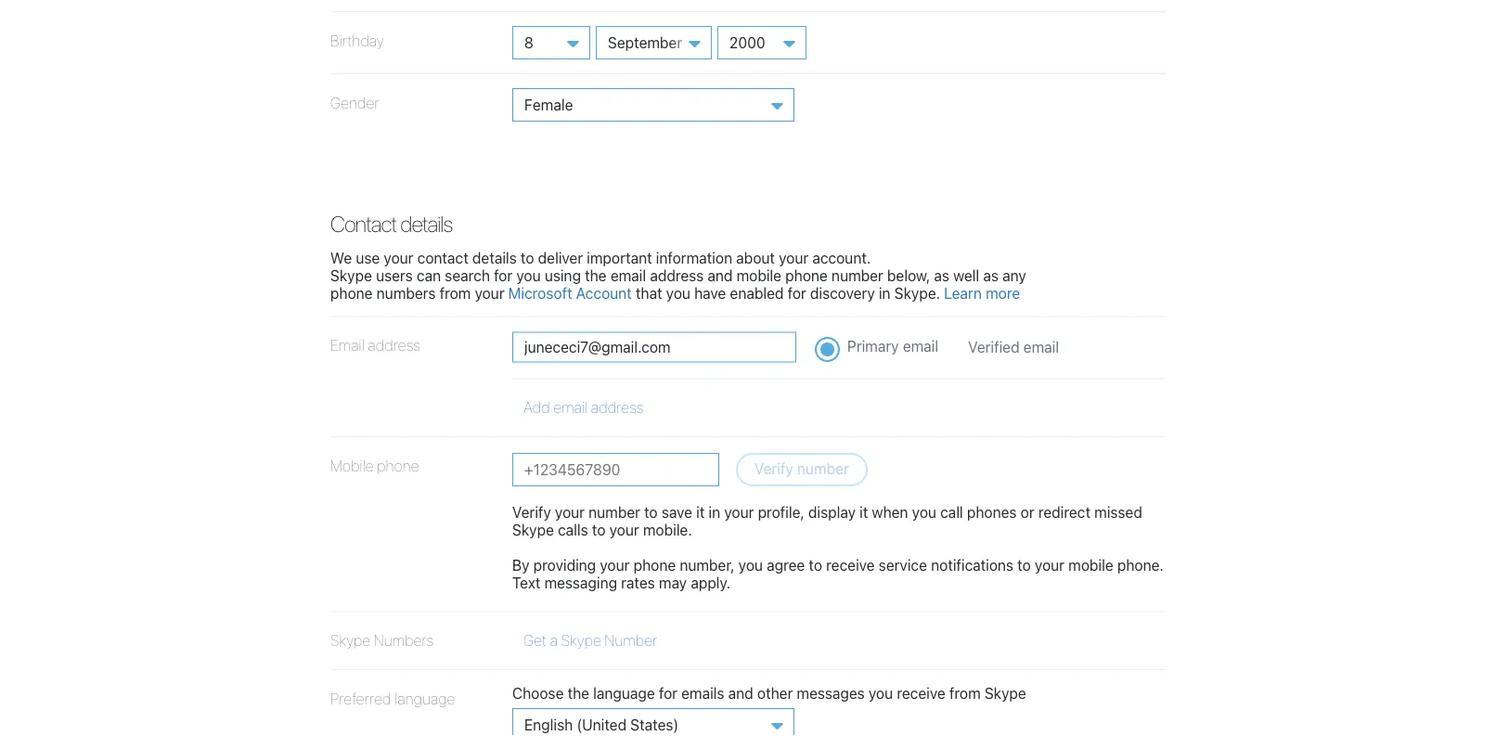 Task type: locate. For each thing, give the bounding box(es) containing it.
contact
[[330, 211, 396, 237]]

use
[[356, 249, 380, 266]]

it left when
[[860, 503, 868, 520]]

1 horizontal spatial address
[[591, 399, 644, 416]]

by
[[512, 556, 530, 574]]

you
[[516, 267, 541, 284], [666, 284, 691, 302], [912, 503, 936, 520], [739, 556, 763, 574], [869, 684, 893, 702]]

skype numbers
[[330, 632, 434, 649]]

a
[[550, 632, 558, 649]]

about
[[736, 249, 775, 266]]

email right 'add'
[[553, 399, 588, 416]]

language
[[593, 684, 655, 702], [395, 690, 455, 707]]

from
[[440, 284, 471, 302], [949, 684, 981, 702]]

email for primary email
[[903, 337, 939, 355]]

0 horizontal spatial mobile
[[737, 267, 782, 284]]

in right save
[[709, 503, 720, 520]]

skype inside the verify your number to save it in your profile, display it when you call phones or redirect missed skype calls to your mobile.
[[512, 521, 554, 538]]

0 horizontal spatial verify
[[512, 503, 551, 520]]

0 vertical spatial details
[[400, 211, 452, 237]]

service
[[879, 556, 927, 574]]

receive inside by providing your phone number, you agree to receive service notifications to your mobile phone. text messaging rates may apply.
[[826, 556, 875, 574]]

and
[[708, 267, 733, 284], [728, 684, 753, 702]]

your up rates
[[600, 556, 630, 574]]

mobile up enabled at the top of page
[[737, 267, 782, 284]]

as left well
[[934, 267, 950, 284]]

number inside "button"
[[797, 460, 849, 477]]

your down the 'search'
[[475, 284, 505, 302]]

number
[[832, 267, 883, 284], [797, 460, 849, 477], [589, 503, 640, 520]]

0 vertical spatial receive
[[826, 556, 875, 574]]

the inside the we use your contact details to deliver important information about your account. skype users can search for you using the email address and mobile phone number below, as well as any phone numbers from your
[[585, 267, 607, 284]]

0 horizontal spatial from
[[440, 284, 471, 302]]

may
[[659, 574, 687, 592]]

details up contact
[[400, 211, 452, 237]]

when
[[872, 503, 908, 520]]

0 horizontal spatial details
[[400, 211, 452, 237]]

to
[[521, 249, 534, 266], [644, 503, 658, 520], [592, 521, 606, 538], [809, 556, 822, 574], [1018, 556, 1031, 574]]

in down below,
[[879, 284, 891, 302]]

1 vertical spatial address
[[368, 337, 420, 354]]

phone up rates
[[634, 556, 676, 574]]

0 vertical spatial verify
[[755, 460, 793, 477]]

details up the 'search'
[[472, 249, 517, 266]]

0 vertical spatial and
[[708, 267, 733, 284]]

save
[[662, 503, 692, 520]]

verify number
[[755, 460, 849, 477]]

number up discovery
[[832, 267, 883, 284]]

address
[[650, 267, 704, 284], [368, 337, 420, 354], [591, 399, 644, 416]]

2 vertical spatial number
[[589, 503, 640, 520]]

for right the 'search'
[[494, 267, 513, 284]]

address up mobile phone text field
[[591, 399, 644, 416]]

1 vertical spatial mobile
[[1068, 556, 1113, 574]]

1 vertical spatial verify
[[512, 503, 551, 520]]

from inside the we use your contact details to deliver important information about your account. skype users can search for you using the email address and mobile phone number below, as well as any phone numbers from your
[[440, 284, 471, 302]]

your
[[384, 249, 414, 266], [779, 249, 809, 266], [475, 284, 505, 302], [555, 503, 585, 520], [724, 503, 754, 520], [610, 521, 639, 538], [600, 556, 630, 574], [1035, 556, 1065, 574]]

add email address
[[523, 399, 644, 416]]

well
[[953, 267, 979, 284]]

rates
[[621, 574, 655, 592]]

number up display
[[797, 460, 849, 477]]

your left mobile.
[[610, 521, 639, 538]]

to left deliver
[[521, 249, 534, 266]]

email right verified
[[1024, 338, 1059, 356]]

email down the important
[[611, 267, 646, 284]]

0 vertical spatial mobile
[[737, 267, 782, 284]]

mobile.
[[643, 521, 692, 538]]

1 horizontal spatial as
[[983, 267, 999, 284]]

to right "agree"
[[809, 556, 822, 574]]

contact details
[[330, 211, 452, 237]]

verify inside "button"
[[755, 460, 793, 477]]

your up "calls" on the bottom of page
[[555, 503, 585, 520]]

to right 'notifications'
[[1018, 556, 1031, 574]]

mobile left phone.
[[1068, 556, 1113, 574]]

your right the about
[[779, 249, 809, 266]]

in
[[879, 284, 891, 302], [709, 503, 720, 520]]

primary
[[847, 337, 899, 355]]

the
[[585, 267, 607, 284], [568, 684, 589, 702]]

2 it from the left
[[860, 503, 868, 520]]

numbers
[[374, 632, 434, 649]]

you left call
[[912, 503, 936, 520]]

skype
[[330, 267, 372, 284], [512, 521, 554, 538], [330, 632, 370, 649], [561, 632, 601, 649], [985, 684, 1026, 702]]

skype.
[[895, 284, 940, 302]]

1 vertical spatial in
[[709, 503, 720, 520]]

2 as from the left
[[983, 267, 999, 284]]

and up 'have'
[[708, 267, 733, 284]]

verify up by
[[512, 503, 551, 520]]

0 horizontal spatial receive
[[826, 556, 875, 574]]

learn more link
[[944, 284, 1020, 302]]

you right messages
[[869, 684, 893, 702]]

your down redirect
[[1035, 556, 1065, 574]]

1 horizontal spatial mobile
[[1068, 556, 1113, 574]]

receive down the verify your number to save it in your profile, display it when you call phones or redirect missed skype calls to your mobile.
[[826, 556, 875, 574]]

verify up profile,
[[755, 460, 793, 477]]

2 horizontal spatial address
[[650, 267, 704, 284]]

0 horizontal spatial in
[[709, 503, 720, 520]]

0 horizontal spatial address
[[368, 337, 420, 354]]

call
[[940, 503, 963, 520]]

you inside by providing your phone number, you agree to receive service notifications to your mobile phone. text messaging rates may apply.
[[739, 556, 763, 574]]

verify inside the verify your number to save it in your profile, display it when you call phones or redirect missed skype calls to your mobile.
[[512, 503, 551, 520]]

skype inside the we use your contact details to deliver important information about your account. skype users can search for you using the email address and mobile phone number below, as well as any phone numbers from your
[[330, 267, 372, 284]]

email
[[330, 337, 364, 354]]

as
[[934, 267, 950, 284], [983, 267, 999, 284]]

states)
[[630, 716, 679, 733]]

address down information
[[650, 267, 704, 284]]

1 vertical spatial details
[[472, 249, 517, 266]]

for up states) at the left of page
[[659, 684, 678, 702]]

profile,
[[758, 503, 805, 520]]

gender
[[330, 94, 379, 111]]

1 horizontal spatial for
[[659, 684, 678, 702]]

phones
[[967, 503, 1017, 520]]

email right primary
[[903, 337, 939, 355]]

text
[[512, 574, 541, 592]]

1 horizontal spatial from
[[949, 684, 981, 702]]

for inside the we use your contact details to deliver important information about your account. skype users can search for you using the email address and mobile phone number below, as well as any phone numbers from your
[[494, 267, 513, 284]]

0 horizontal spatial as
[[934, 267, 950, 284]]

it right save
[[696, 503, 705, 520]]

1 horizontal spatial verify
[[755, 460, 793, 477]]

address inside the we use your contact details to deliver important information about your account. skype users can search for you using the email address and mobile phone number below, as well as any phone numbers from your
[[650, 267, 704, 284]]

language down numbers
[[395, 690, 455, 707]]

1 vertical spatial receive
[[897, 684, 946, 702]]

receive right messages
[[897, 684, 946, 702]]

the up the account
[[585, 267, 607, 284]]

missed
[[1095, 503, 1142, 520]]

get a skype number link
[[523, 632, 658, 649]]

verify for verify your number to save it in your profile, display it when you call phones or redirect missed skype calls to your mobile.
[[512, 503, 551, 520]]

you left "agree"
[[739, 556, 763, 574]]

number down mobile phone text field
[[589, 503, 640, 520]]

you inside the verify your number to save it in your profile, display it when you call phones or redirect missed skype calls to your mobile.
[[912, 503, 936, 520]]

mobile
[[330, 456, 374, 474]]

you up the "microsoft"
[[516, 267, 541, 284]]

as up learn more link
[[983, 267, 999, 284]]

1 horizontal spatial details
[[472, 249, 517, 266]]

have
[[694, 284, 726, 302]]

verify number button
[[736, 453, 868, 486]]

language up (united
[[593, 684, 655, 702]]

the up the english (united states)
[[568, 684, 589, 702]]

phone
[[785, 267, 828, 284], [330, 284, 373, 302], [377, 456, 419, 474], [634, 556, 676, 574]]

it
[[696, 503, 705, 520], [860, 503, 868, 520]]

1 horizontal spatial receive
[[897, 684, 946, 702]]

verify your number to save it in your profile, display it when you call phones or redirect missed skype calls to your mobile.
[[512, 503, 1142, 538]]

details
[[400, 211, 452, 237], [472, 249, 517, 266]]

number inside the we use your contact details to deliver important information about your account. skype users can search for you using the email address and mobile phone number below, as well as any phone numbers from your
[[832, 267, 883, 284]]

address right email
[[368, 337, 420, 354]]

that
[[636, 284, 662, 302]]

for
[[494, 267, 513, 284], [788, 284, 806, 302], [659, 684, 678, 702]]

1 as from the left
[[934, 267, 950, 284]]

0 horizontal spatial for
[[494, 267, 513, 284]]

preferred language
[[330, 690, 455, 707]]

to inside the we use your contact details to deliver important information about your account. skype users can search for you using the email address and mobile phone number below, as well as any phone numbers from your
[[521, 249, 534, 266]]

agree
[[767, 556, 805, 574]]

number inside the verify your number to save it in your profile, display it when you call phones or redirect missed skype calls to your mobile.
[[589, 503, 640, 520]]

verified
[[968, 338, 1020, 356]]

2 vertical spatial address
[[591, 399, 644, 416]]

phone down we
[[330, 284, 373, 302]]

0 vertical spatial from
[[440, 284, 471, 302]]

2000
[[730, 33, 765, 51]]

email
[[611, 267, 646, 284], [903, 337, 939, 355], [1024, 338, 1059, 356], [553, 399, 588, 416]]

0 vertical spatial number
[[832, 267, 883, 284]]

0 vertical spatial in
[[879, 284, 891, 302]]

1 vertical spatial number
[[797, 460, 849, 477]]

email address
[[330, 337, 420, 354]]

you inside the we use your contact details to deliver important information about your account. skype users can search for you using the email address and mobile phone number below, as well as any phone numbers from your
[[516, 267, 541, 284]]

option group
[[330, 317, 1166, 437]]

0 horizontal spatial it
[[696, 503, 705, 520]]

1 vertical spatial from
[[949, 684, 981, 702]]

verify
[[755, 460, 793, 477], [512, 503, 551, 520]]

1 horizontal spatial it
[[860, 503, 868, 520]]

and left other
[[728, 684, 753, 702]]

0 vertical spatial address
[[650, 267, 704, 284]]

0 horizontal spatial language
[[395, 690, 455, 707]]

email inside the we use your contact details to deliver important information about your account. skype users can search for you using the email address and mobile phone number below, as well as any phone numbers from your
[[611, 267, 646, 284]]

to up mobile.
[[644, 503, 658, 520]]

for right enabled at the top of page
[[788, 284, 806, 302]]

0 vertical spatial the
[[585, 267, 607, 284]]

microsoft
[[508, 284, 572, 302]]



Task type: vqa. For each thing, say whether or not it's contained in the screenshot.
as to the left
yes



Task type: describe. For each thing, give the bounding box(es) containing it.
english (united states)
[[524, 716, 679, 733]]

calls
[[558, 521, 588, 538]]

deliver
[[538, 249, 583, 266]]

messaging
[[544, 574, 617, 592]]

emails
[[681, 684, 724, 702]]

Set as primary email radio
[[815, 337, 840, 363]]

option group containing email address
[[330, 317, 1166, 437]]

learn
[[944, 284, 982, 302]]

numbers
[[377, 284, 436, 302]]

in inside the verify your number to save it in your profile, display it when you call phones or redirect missed skype calls to your mobile.
[[709, 503, 720, 520]]

account.
[[812, 249, 871, 266]]

microsoft account link
[[508, 284, 632, 302]]

choose the language for emails and other messages you receive from skype
[[512, 684, 1026, 702]]

notifications
[[931, 556, 1014, 574]]

redirect
[[1038, 503, 1091, 520]]

we
[[330, 249, 352, 266]]

verify for verify number
[[755, 460, 793, 477]]

can
[[417, 267, 441, 284]]

birthday
[[330, 32, 384, 49]]

mobile inside by providing your phone number, you agree to receive service notifications to your mobile phone. text messaging rates may apply.
[[1068, 556, 1113, 574]]

Email address 1 text field
[[512, 332, 796, 363]]

microsoft account that you have enabled for discovery in skype. learn more
[[508, 284, 1020, 302]]

users
[[376, 267, 413, 284]]

by providing your phone number, you agree to receive service notifications to your mobile phone. text messaging rates may apply.
[[512, 556, 1164, 592]]

information
[[656, 249, 732, 266]]

messages
[[797, 684, 865, 702]]

phone right mobile
[[377, 456, 419, 474]]

apply.
[[691, 574, 731, 592]]

any
[[1003, 267, 1026, 284]]

2 horizontal spatial for
[[788, 284, 806, 302]]

phone down account.
[[785, 267, 828, 284]]

preferred
[[330, 690, 391, 707]]

verified email
[[968, 338, 1059, 356]]

email for add email address
[[553, 399, 588, 416]]

number
[[605, 632, 658, 649]]

english
[[524, 716, 573, 733]]

mobile phone
[[330, 456, 419, 474]]

get
[[523, 632, 547, 649]]

enabled
[[730, 284, 784, 302]]

contact
[[417, 249, 469, 266]]

female
[[524, 96, 573, 113]]

1 horizontal spatial language
[[593, 684, 655, 702]]

you right that
[[666, 284, 691, 302]]

other
[[757, 684, 793, 702]]

(united
[[577, 716, 627, 733]]

add
[[523, 399, 550, 416]]

1 vertical spatial the
[[568, 684, 589, 702]]

or
[[1021, 503, 1035, 520]]

choose
[[512, 684, 564, 702]]

display
[[808, 503, 856, 520]]

add email address link
[[523, 399, 644, 416]]

discovery
[[810, 284, 875, 302]]

phone.
[[1117, 556, 1164, 574]]

using
[[545, 267, 581, 284]]

more
[[986, 284, 1020, 302]]

to right "calls" on the bottom of page
[[592, 521, 606, 538]]

get a skype number
[[523, 632, 658, 649]]

your left profile,
[[724, 503, 754, 520]]

details inside the we use your contact details to deliver important information about your account. skype users can search for you using the email address and mobile phone number below, as well as any phone numbers from your
[[472, 249, 517, 266]]

Mobile phone text field
[[512, 453, 719, 486]]

we use your contact details to deliver important information about your account. skype users can search for you using the email address and mobile phone number below, as well as any phone numbers from your
[[330, 249, 1026, 302]]

mobile inside the we use your contact details to deliver important information about your account. skype users can search for you using the email address and mobile phone number below, as well as any phone numbers from your
[[737, 267, 782, 284]]

search
[[445, 267, 490, 284]]

providing
[[533, 556, 596, 574]]

1 horizontal spatial in
[[879, 284, 891, 302]]

account
[[576, 284, 632, 302]]

1 vertical spatial and
[[728, 684, 753, 702]]

phone inside by providing your phone number, you agree to receive service notifications to your mobile phone. text messaging rates may apply.
[[634, 556, 676, 574]]

8
[[524, 33, 534, 51]]

1 it from the left
[[696, 503, 705, 520]]

number,
[[680, 556, 735, 574]]

your up users
[[384, 249, 414, 266]]

and inside the we use your contact details to deliver important information about your account. skype users can search for you using the email address and mobile phone number below, as well as any phone numbers from your
[[708, 267, 733, 284]]

september
[[608, 33, 682, 51]]

email for verified email
[[1024, 338, 1059, 356]]

below,
[[887, 267, 930, 284]]

primary email
[[847, 337, 939, 355]]

important
[[587, 249, 652, 266]]



